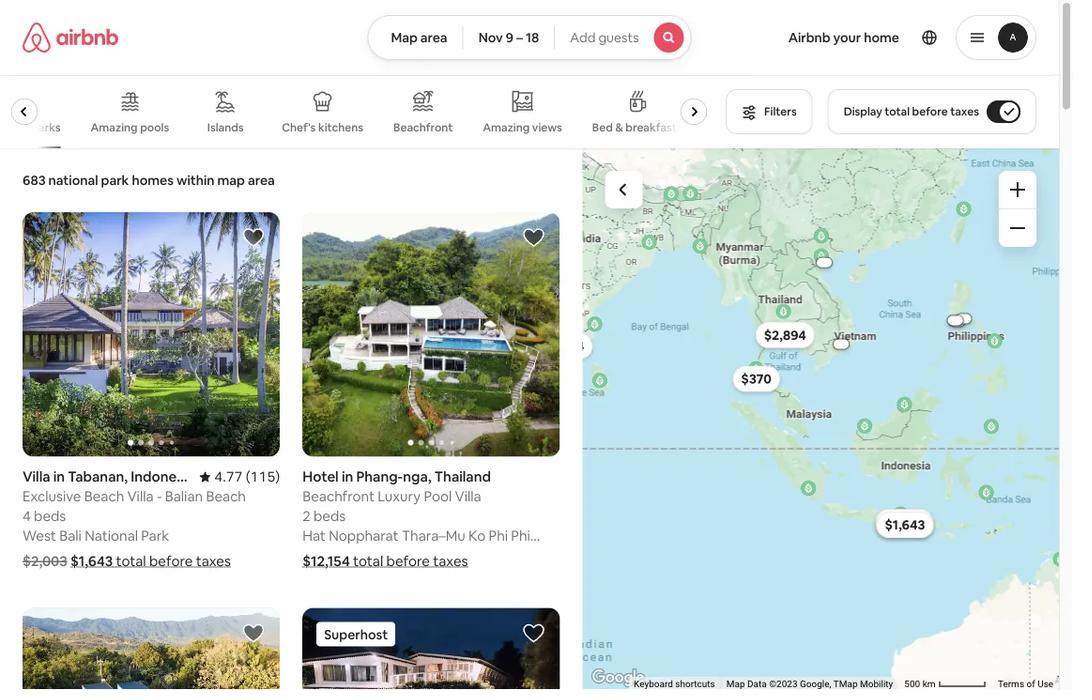 Task type: describe. For each thing, give the bounding box(es) containing it.
$1,643 inside the 'exclusive beach villa - balian beach 4 beds west bali national park $2,003 $1,643 total before taxes'
[[70, 552, 113, 570]]

total for $12,154
[[353, 552, 383, 570]]

luxury
[[378, 487, 421, 506]]

$1,643 button
[[876, 512, 933, 538]]

terms
[[998, 678, 1024, 690]]

villa inside the 'exclusive beach villa - balian beach 4 beds west bali national park $2,003 $1,643 total before taxes'
[[127, 487, 154, 506]]

add guests
[[570, 29, 639, 46]]

$1,560
[[884, 514, 925, 531]]

map area button
[[367, 15, 463, 60]]

add to wishlist: home in seririt, indonesia image
[[242, 622, 265, 645]]

national
[[48, 172, 98, 189]]

18
[[526, 29, 539, 46]]

keyboard
[[634, 678, 673, 690]]

kitchens
[[319, 120, 364, 135]]

$5,908
[[947, 317, 964, 324]]

amazing views
[[483, 120, 563, 134]]

map area
[[391, 29, 448, 46]]

exclusive beach villa - balian beach 4 beds west bali national park $2,003 $1,643 total before taxes
[[23, 487, 246, 570]]

nov 9 – 18 button
[[463, 15, 555, 60]]

$3,348
[[884, 517, 926, 534]]

$3,224
[[542, 338, 584, 355]]

home
[[864, 29, 899, 46]]

within
[[176, 172, 215, 189]]

of
[[1027, 678, 1035, 690]]

thara–mu
[[402, 527, 465, 545]]

1 beach from the left
[[84, 487, 124, 506]]

filters
[[764, 104, 797, 119]]

data
[[747, 678, 767, 690]]

group containing amazing views
[[0, 75, 715, 148]]

google image
[[587, 666, 649, 690]]

thailand
[[434, 468, 491, 486]]

nga,
[[403, 468, 431, 486]]

noppharat
[[329, 527, 399, 545]]

bali
[[59, 527, 82, 545]]

mobility
[[860, 678, 893, 690]]

map for map data ©2023 google, tmap mobility
[[726, 678, 745, 690]]

$370 button
[[732, 366, 780, 392]]

500 km
[[904, 678, 938, 690]]

$370
[[741, 371, 771, 387]]

pool
[[424, 487, 452, 506]]

keyboard shortcuts
[[634, 678, 715, 690]]

west
[[23, 527, 56, 545]]

add to wishlist: villa in tabanan, indonesia image
[[242, 226, 265, 249]]

none search field containing map area
[[367, 15, 692, 60]]

hotel in phang-nga, thailand beachfront luxury pool villa 2 beds hat noppharat thara–mu ko phi phi national park
[[303, 468, 530, 563]]

filters button
[[726, 89, 813, 134]]

0 horizontal spatial area
[[248, 172, 275, 189]]

map
[[217, 172, 245, 189]]

amazing pools
[[91, 120, 170, 135]]

display total before taxes
[[844, 104, 979, 119]]

guests
[[599, 29, 639, 46]]

tmap
[[833, 678, 858, 690]]

683
[[23, 172, 46, 189]]

your
[[833, 29, 861, 46]]

ko
[[469, 527, 486, 545]]

map for map area
[[391, 29, 418, 46]]

amazing for amazing pools
[[91, 120, 138, 135]]

park
[[101, 172, 129, 189]]

total for display
[[885, 104, 910, 119]]

bed & breakfasts
[[593, 120, 683, 135]]

2 phi from the left
[[511, 527, 530, 545]]

$12,154 total before taxes
[[303, 552, 468, 570]]

$3,348 button
[[875, 512, 934, 538]]

total inside the 'exclusive beach villa - balian beach 4 beds west bali national park $2,003 $1,643 total before taxes'
[[116, 552, 146, 570]]

(115)
[[246, 468, 280, 486]]

add to wishlist: hotel in phang-nga, thailand image
[[522, 226, 545, 249]]

balian
[[165, 487, 203, 506]]

national inside the 'exclusive beach villa - balian beach 4 beds west bali national park $2,003 $1,643 total before taxes'
[[85, 527, 138, 545]]

$12,154
[[303, 552, 350, 570]]



Task type: vqa. For each thing, say whether or not it's contained in the screenshot.
dates for Check out Add dates
no



Task type: locate. For each thing, give the bounding box(es) containing it.
amazing left pools
[[91, 120, 138, 135]]

profile element
[[714, 0, 1037, 75]]

1 beds from the left
[[34, 507, 66, 525]]

exclusive
[[23, 487, 81, 506]]

amazing left the views
[[483, 120, 530, 134]]

homes
[[132, 172, 174, 189]]

beachfront right kitchens
[[394, 120, 453, 135]]

1 horizontal spatial park
[[359, 545, 387, 563]]

use
[[1038, 678, 1053, 690]]

2 horizontal spatial before
[[912, 104, 948, 119]]

©2023
[[769, 678, 798, 690]]

$2,003
[[23, 552, 67, 570]]

national right bali
[[85, 527, 138, 545]]

map left data
[[726, 678, 745, 690]]

beds inside the 'exclusive beach villa - balian beach 4 beds west bali national park $2,003 $1,643 total before taxes'
[[34, 507, 66, 525]]

2 horizontal spatial taxes
[[950, 104, 979, 119]]

park inside the 'exclusive beach villa - balian beach 4 beds west bali national park $2,003 $1,643 total before taxes'
[[141, 527, 169, 545]]

1 horizontal spatial beachfront
[[394, 120, 453, 135]]

map
[[391, 29, 418, 46], [726, 678, 745, 690]]

1 horizontal spatial beds
[[314, 507, 346, 525]]

before right display
[[912, 104, 948, 119]]

amazing for amazing views
[[483, 120, 530, 134]]

airbnb your home link
[[777, 18, 911, 57]]

total inside button
[[885, 104, 910, 119]]

add guests button
[[554, 15, 692, 60]]

amazing
[[483, 120, 530, 134], [91, 120, 138, 135]]

1 horizontal spatial villa
[[455, 487, 481, 506]]

national down 2
[[303, 545, 356, 563]]

park down -
[[141, 527, 169, 545]]

taxes inside the 'exclusive beach villa - balian beach 4 beds west bali national park $2,003 $1,643 total before taxes'
[[196, 552, 231, 570]]

0 horizontal spatial taxes
[[196, 552, 231, 570]]

before inside button
[[912, 104, 948, 119]]

$1,560 button
[[875, 509, 933, 535]]

total right $2,003 at the bottom left of the page
[[116, 552, 146, 570]]

beach down 4.77
[[206, 487, 246, 506]]

area
[[420, 29, 448, 46], [248, 172, 275, 189]]

chef's
[[282, 120, 316, 135]]

hat
[[303, 527, 326, 545]]

taxes for display total before taxes
[[950, 104, 979, 119]]

0 vertical spatial area
[[420, 29, 448, 46]]

phi
[[489, 527, 508, 545], [511, 527, 530, 545]]

-
[[157, 487, 162, 506]]

$2,894
[[764, 327, 806, 344]]

breakfasts
[[626, 120, 683, 135]]

0 horizontal spatial park
[[141, 527, 169, 545]]

beds right 2
[[314, 507, 346, 525]]

beachfront down in at the left of the page
[[303, 487, 375, 506]]

1 horizontal spatial before
[[386, 552, 430, 570]]

beach right exclusive
[[84, 487, 124, 506]]

0 horizontal spatial $1,643
[[70, 552, 113, 570]]

0 horizontal spatial phi
[[489, 527, 508, 545]]

None search field
[[367, 15, 692, 60]]

total
[[885, 104, 910, 119], [116, 552, 146, 570], [353, 552, 383, 570]]

9
[[506, 29, 514, 46]]

terms of use
[[998, 678, 1053, 690]]

beds inside hotel in phang-nga, thailand beachfront luxury pool villa 2 beds hat noppharat thara–mu ko phi phi national park
[[314, 507, 346, 525]]

1 vertical spatial area
[[248, 172, 275, 189]]

before down -
[[149, 552, 193, 570]]

before for display
[[912, 104, 948, 119]]

$3,224 button
[[534, 333, 593, 359]]

total down noppharat
[[353, 552, 383, 570]]

zoom out image
[[1010, 221, 1025, 236]]

national inside hotel in phang-nga, thailand beachfront luxury pool villa 2 beds hat noppharat thara–mu ko phi phi national park
[[303, 545, 356, 563]]

4
[[23, 507, 31, 525]]

beachfront
[[394, 120, 453, 135], [303, 487, 375, 506]]

2
[[303, 507, 310, 525]]

airbnb your home
[[788, 29, 899, 46]]

0 vertical spatial beachfront
[[394, 120, 453, 135]]

pools
[[140, 120, 170, 135]]

0 horizontal spatial national
[[85, 527, 138, 545]]

villa left -
[[127, 487, 154, 506]]

0 horizontal spatial total
[[116, 552, 146, 570]]

$2,894 button
[[755, 322, 815, 348]]

area left the nov
[[420, 29, 448, 46]]

–
[[516, 29, 523, 46]]

display total before taxes button
[[828, 89, 1037, 134]]

2 beds from the left
[[314, 507, 346, 525]]

add to wishlist: home in nasugbu, philippines image
[[522, 622, 545, 645]]

1 horizontal spatial area
[[420, 29, 448, 46]]

$5,908 button
[[936, 316, 974, 325]]

map data ©2023 google, tmap mobility
[[726, 678, 893, 690]]

4.77 (115)
[[214, 468, 280, 486]]

1 horizontal spatial total
[[353, 552, 383, 570]]

1 horizontal spatial $1,643
[[885, 517, 925, 534]]

google,
[[800, 678, 831, 690]]

hotel
[[303, 468, 339, 486]]

area inside button
[[420, 29, 448, 46]]

area right map
[[248, 172, 275, 189]]

beach
[[84, 487, 124, 506], [206, 487, 246, 506]]

&
[[616, 120, 624, 135]]

views
[[533, 120, 563, 134]]

villa down thailand
[[455, 487, 481, 506]]

$1,643
[[885, 517, 925, 534], [70, 552, 113, 570]]

keyboard shortcuts button
[[634, 678, 715, 690]]

0 horizontal spatial map
[[391, 29, 418, 46]]

group
[[0, 75, 715, 148], [23, 212, 280, 457], [303, 212, 560, 457], [23, 608, 280, 690], [303, 608, 560, 690]]

before for $12,154
[[386, 552, 430, 570]]

683 national park homes within map area
[[23, 172, 275, 189]]

nov
[[479, 29, 503, 46]]

bed
[[593, 120, 613, 135]]

before inside the 'exclusive beach villa - balian beach 4 beds west bali national park $2,003 $1,643 total before taxes'
[[149, 552, 193, 570]]

4.77
[[214, 468, 243, 486]]

1 horizontal spatial taxes
[[433, 552, 468, 570]]

chef's kitchens
[[282, 120, 364, 135]]

4.77 out of 5 average rating,  115 reviews image
[[199, 468, 280, 486]]

map left the nov
[[391, 29, 418, 46]]

google map
showing 35 stays. region
[[534, 148, 1068, 690]]

taxes inside button
[[950, 104, 979, 119]]

display
[[844, 104, 882, 119]]

1 phi from the left
[[489, 527, 508, 545]]

villa inside hotel in phang-nga, thailand beachfront luxury pool villa 2 beds hat noppharat thara–mu ko phi phi national park
[[455, 487, 481, 506]]

in
[[342, 468, 353, 486]]

airbnb
[[788, 29, 831, 46]]

map inside button
[[391, 29, 418, 46]]

500
[[904, 678, 920, 690]]

500 km button
[[899, 677, 992, 690]]

beds
[[34, 507, 66, 525], [314, 507, 346, 525]]

zoom in image
[[1010, 182, 1025, 197]]

taxes for $12,154 total before taxes
[[433, 552, 468, 570]]

2 horizontal spatial total
[[885, 104, 910, 119]]

national park: satpura national park image
[[569, 228, 584, 243]]

1 villa from the left
[[127, 487, 154, 506]]

phang-
[[356, 468, 403, 486]]

1 vertical spatial map
[[726, 678, 745, 690]]

beachfront inside hotel in phang-nga, thailand beachfront luxury pool villa 2 beds hat noppharat thara–mu ko phi phi national park
[[303, 487, 375, 506]]

2 villa from the left
[[455, 487, 481, 506]]

add
[[570, 29, 596, 46]]

beachfront inside "group"
[[394, 120, 453, 135]]

1 horizontal spatial amazing
[[483, 120, 530, 134]]

1 vertical spatial $1,643
[[70, 552, 113, 570]]

park right $12,154
[[359, 545, 387, 563]]

islands
[[208, 120, 244, 135]]

national
[[85, 527, 138, 545], [303, 545, 356, 563]]

1 horizontal spatial phi
[[511, 527, 530, 545]]

nov 9 – 18
[[479, 29, 539, 46]]

1 horizontal spatial beach
[[206, 487, 246, 506]]

1 vertical spatial beachfront
[[303, 487, 375, 506]]

0 horizontal spatial before
[[149, 552, 193, 570]]

0 horizontal spatial villa
[[127, 487, 154, 506]]

$1,643 inside button
[[885, 517, 925, 534]]

villa
[[127, 487, 154, 506], [455, 487, 481, 506]]

total right display
[[885, 104, 910, 119]]

0 horizontal spatial amazing
[[91, 120, 138, 135]]

park inside hotel in phang-nga, thailand beachfront luxury pool villa 2 beds hat noppharat thara–mu ko phi phi national park
[[359, 545, 387, 563]]

terms of use link
[[998, 678, 1053, 690]]

km
[[923, 678, 936, 690]]

0 vertical spatial map
[[391, 29, 418, 46]]

before down "thara–mu"
[[386, 552, 430, 570]]

2 beach from the left
[[206, 487, 246, 506]]

0 vertical spatial $1,643
[[885, 517, 925, 534]]

0 horizontal spatial beach
[[84, 487, 124, 506]]

1 horizontal spatial national
[[303, 545, 356, 563]]

0 horizontal spatial beachfront
[[303, 487, 375, 506]]

1 horizontal spatial map
[[726, 678, 745, 690]]

beds down exclusive
[[34, 507, 66, 525]]

park
[[141, 527, 169, 545], [359, 545, 387, 563]]

0 horizontal spatial beds
[[34, 507, 66, 525]]

shortcuts
[[675, 678, 715, 690]]



